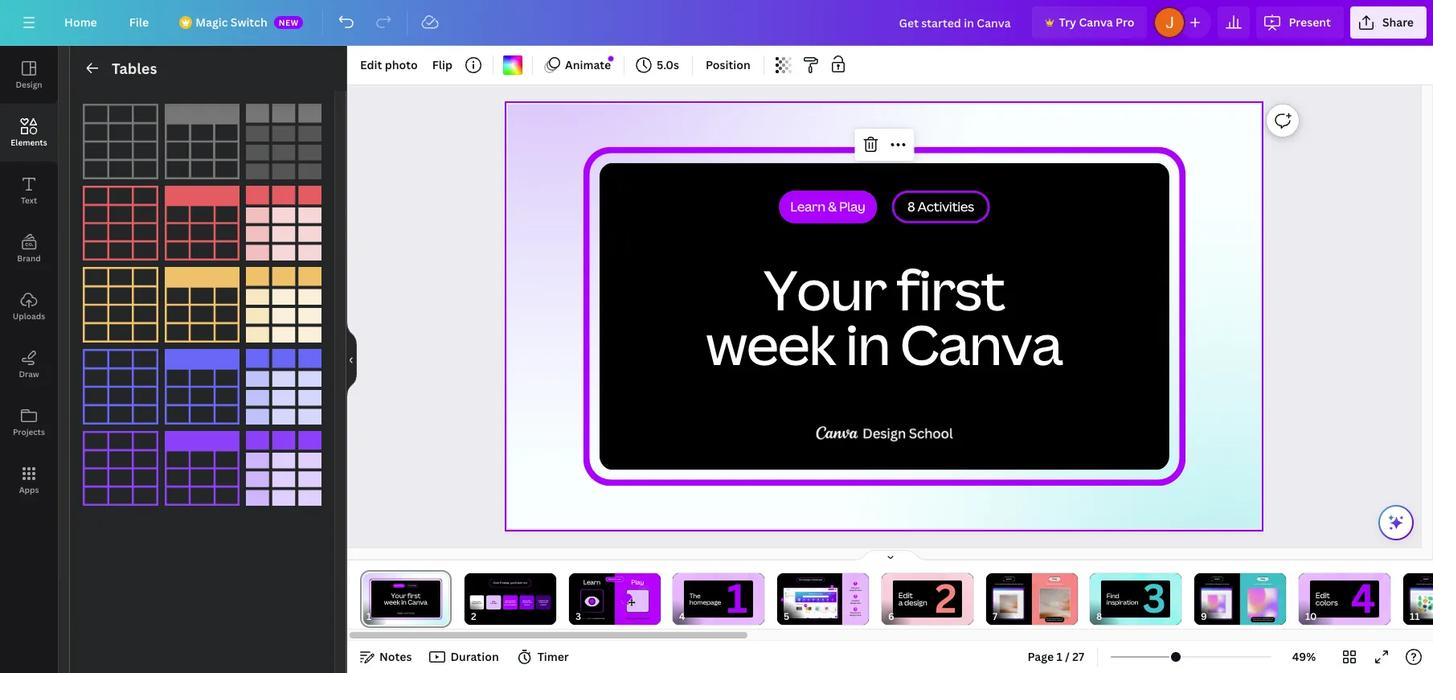 Task type: vqa. For each thing, say whether or not it's contained in the screenshot.
you on the top left of page
no



Task type: describe. For each thing, give the bounding box(es) containing it.
a right around
[[490, 602, 491, 605]]

1 graphics from the left
[[1218, 583, 1223, 585]]

get inspired with elements and templates
[[504, 599, 516, 606]]

2 horizontal spatial 3
[[1143, 571, 1167, 625]]

how to find and add graphics to a design try adding and editing graphics
[[1206, 583, 1273, 585]]

canva inside try canva pro button
[[1080, 14, 1114, 30]]

page
[[1028, 649, 1054, 664]]

explore
[[1053, 604, 1059, 605]]

position button
[[700, 52, 757, 78]]

edit
[[1012, 583, 1015, 585]]

49% button
[[1279, 644, 1331, 670]]

to inside it's time to explore
[[1051, 604, 1053, 605]]

in
[[846, 306, 890, 381]]

find
[[1211, 583, 1213, 585]]

brand button
[[0, 220, 58, 277]]

1 horizontal spatial edit a design
[[899, 590, 928, 608]]

week in canva
[[706, 306, 1062, 381]]

1 horizontal spatial 2
[[855, 594, 857, 599]]

your for around
[[477, 600, 481, 603]]

notes
[[380, 649, 412, 664]]

to left find
[[1209, 583, 1210, 585]]

inspiration
[[1108, 598, 1139, 607]]

5.0s
[[657, 57, 680, 72]]

0 vertical spatial here
[[858, 589, 862, 592]]

and inside the collaborate, share and publish
[[544, 601, 548, 604]]

apps
[[19, 484, 39, 495]]

designs
[[850, 614, 857, 617]]

apps button
[[0, 451, 58, 509]]

how for how to change a graphic's co
[[1417, 583, 1420, 585]]

way
[[472, 602, 475, 605]]

home
[[64, 14, 97, 30]]

how to change a graphic's co button
[[1404, 573, 1434, 625]]

notes button
[[354, 644, 419, 670]]

get
[[505, 599, 508, 602]]

find for 3
[[1108, 592, 1120, 600]]

0 vertical spatial how
[[1005, 583, 1007, 585]]

Design title text field
[[887, 6, 1026, 39]]

homepage
[[690, 598, 722, 607]]

watch
[[579, 617, 585, 620]]

play
[[631, 578, 644, 587]]

27
[[1073, 649, 1085, 664]]

with inside get inspired with elements and templates
[[505, 601, 508, 604]]

share
[[1383, 14, 1415, 30]]

1 right homepage
[[727, 571, 748, 625]]

it's time to explore
[[1051, 602, 1059, 605]]

new
[[279, 17, 299, 28]]

0 horizontal spatial edit a design
[[490, 600, 497, 605]]

recent
[[855, 612, 861, 615]]

the
[[690, 592, 701, 600]]

it's
[[1051, 602, 1055, 603]]

design inside "find your projects here create a design here find recent designs here"
[[851, 602, 857, 605]]

1 vertical spatial here
[[857, 602, 861, 605]]

work
[[523, 599, 527, 602]]

and left the make
[[633, 617, 636, 620]]

your first
[[763, 252, 1004, 326]]

projects button
[[0, 393, 58, 451]]

timer button
[[512, 644, 576, 670]]

click and watch how to add, edit and resize text experiment with the text box
[[995, 583, 1064, 585]]

no color image
[[503, 55, 523, 75]]

work with photos and videos
[[522, 599, 532, 606]]

and right click
[[998, 583, 1001, 585]]

canva assistant image
[[1387, 513, 1407, 532]]

watch a video and learn how interact and make it happen
[[579, 617, 650, 620]]

1 horizontal spatial 3
[[855, 607, 857, 611]]

your for here
[[856, 587, 860, 590]]

and right edit
[[1015, 583, 1017, 585]]

create
[[852, 600, 858, 602]]

2 vertical spatial here
[[857, 614, 862, 617]]

click
[[995, 583, 998, 585]]

learn
[[596, 617, 600, 620]]

colors
[[1316, 598, 1339, 608]]

inspired
[[509, 599, 515, 602]]

design down hide pages image on the right bottom
[[905, 598, 928, 608]]

1 right the homepage 1
[[782, 598, 783, 602]]

templates
[[508, 603, 516, 606]]

find your way around
[[472, 600, 482, 605]]

flip
[[432, 57, 453, 72]]

interact
[[625, 617, 632, 620]]

try inside button
[[1060, 14, 1077, 30]]

2 text from the left
[[1059, 583, 1061, 585]]

a left video
[[585, 617, 586, 620]]

share
[[539, 601, 544, 604]]

photo
[[385, 57, 418, 72]]

edit photo
[[360, 57, 418, 72]]

new image
[[609, 56, 614, 61]]

graphic's
[[1427, 583, 1433, 585]]

page 1 image
[[360, 573, 452, 625]]

1 inside button
[[1057, 649, 1063, 664]]

how for how to find and add graphics to a design try adding and editing graphics
[[1206, 583, 1209, 585]]

add,
[[1009, 583, 1012, 585]]

and right adding
[[1261, 583, 1263, 585]]

find for way
[[473, 600, 477, 603]]

magic
[[196, 14, 228, 30]]

5.0s button
[[631, 52, 686, 78]]

draw
[[19, 368, 39, 380]]

around
[[476, 602, 482, 605]]

editing
[[1264, 583, 1268, 585]]

page 1 / 27
[[1028, 649, 1085, 664]]

watch
[[1001, 583, 1005, 585]]

and inside get inspired with elements and templates
[[504, 603, 508, 606]]

a inside button
[[1426, 583, 1427, 585]]



Task type: locate. For each thing, give the bounding box(es) containing it.
to inside button
[[1420, 583, 1421, 585]]

here
[[858, 589, 862, 592], [857, 602, 861, 605], [857, 614, 862, 617]]

2 horizontal spatial 2
[[935, 571, 958, 625]]

0 horizontal spatial how
[[1206, 583, 1209, 585]]

0 horizontal spatial try
[[1060, 14, 1077, 30]]

learn
[[583, 578, 600, 587]]

find inside find inspiration 3
[[1108, 592, 1120, 600]]

how inside button
[[1417, 583, 1420, 585]]

how right learn
[[601, 617, 605, 620]]

magic switch
[[196, 14, 268, 30]]

share button
[[1351, 6, 1428, 39]]

design button
[[0, 46, 58, 104]]

animate
[[565, 57, 611, 72]]

and
[[998, 583, 1001, 585], [1015, 583, 1017, 585], [1213, 583, 1215, 585], [1261, 583, 1263, 585], [529, 601, 532, 604], [544, 601, 548, 604], [504, 603, 508, 606], [592, 617, 596, 620], [633, 617, 636, 620]]

1 left the /
[[1057, 649, 1063, 664]]

2 horizontal spatial with
[[1054, 583, 1056, 585]]

your
[[856, 587, 860, 590], [477, 600, 481, 603]]

to right add
[[1224, 583, 1225, 585]]

1 text from the left
[[1021, 583, 1023, 585]]

switch
[[231, 14, 268, 30]]

how
[[1206, 583, 1209, 585], [1417, 583, 1420, 585]]

first
[[897, 252, 1004, 326]]

happen
[[643, 617, 650, 620]]

3 left "find your projects here create a design here find recent designs here"
[[806, 604, 807, 608]]

pro
[[1116, 14, 1135, 30]]

and down get
[[504, 603, 508, 606]]

flip button
[[426, 52, 459, 78]]

text right resize
[[1021, 583, 1023, 585]]

edit colors
[[1316, 590, 1339, 608]]

edit photo button
[[354, 52, 424, 78]]

1 horizontal spatial graphics
[[1268, 583, 1273, 585]]

text right the
[[1059, 583, 1061, 585]]

and left learn
[[592, 617, 596, 620]]

timer
[[538, 649, 569, 664]]

find inside find your way around
[[473, 600, 477, 603]]

3 right inspiration
[[1143, 571, 1167, 625]]

elements
[[11, 137, 47, 148]]

find inspiration 3
[[1108, 571, 1167, 625]]

a right "find your projects here create a design here find recent designs here"
[[899, 598, 903, 608]]

try left adding
[[1254, 583, 1256, 585]]

with left the
[[1054, 583, 1056, 585]]

3
[[1143, 571, 1167, 625], [806, 604, 807, 608], [855, 607, 857, 611]]

here right designs
[[857, 614, 862, 617]]

edit inside dropdown button
[[360, 57, 382, 72]]

graphics right add
[[1218, 583, 1223, 585]]

videos
[[524, 603, 530, 606]]

a inside "find your projects here create a design here find recent designs here"
[[859, 600, 860, 602]]

text button
[[0, 162, 58, 220]]

here up recent
[[857, 602, 861, 605]]

try
[[1060, 14, 1077, 30], [1254, 583, 1256, 585]]

adding
[[1257, 583, 1261, 585]]

how to change a graphic's co
[[1417, 583, 1434, 585]]

Page title text field
[[379, 609, 385, 625]]

find
[[852, 587, 856, 590], [1108, 592, 1120, 600], [473, 600, 477, 603], [851, 612, 855, 615]]

here right projects
[[858, 589, 862, 592]]

find your projects here create a design here find recent designs here
[[850, 587, 862, 617]]

3 up recent
[[855, 607, 857, 611]]

find for projects
[[852, 587, 856, 590]]

the homepage 1
[[690, 571, 748, 625]]

position
[[706, 57, 751, 72]]

49%
[[1293, 649, 1317, 664]]

0 horizontal spatial how
[[601, 617, 605, 620]]

box
[[1061, 583, 1064, 585]]

edit a design down hide pages image on the right bottom
[[899, 590, 928, 608]]

0 vertical spatial try
[[1060, 14, 1077, 30]]

edit a design left get
[[490, 600, 497, 605]]

duration
[[451, 649, 499, 664]]

a
[[1225, 583, 1226, 585], [1426, 583, 1427, 585], [899, 598, 903, 608], [859, 600, 860, 602], [490, 602, 491, 605], [585, 617, 586, 620]]

text
[[1021, 583, 1023, 585], [1059, 583, 1061, 585]]

0 horizontal spatial graphics
[[1218, 583, 1223, 585]]

1 up projects
[[855, 582, 856, 586]]

with left the elements on the bottom left of the page
[[505, 601, 508, 604]]

0 horizontal spatial with
[[505, 601, 508, 604]]

elements button
[[0, 104, 58, 162]]

elements
[[508, 601, 516, 604]]

1 vertical spatial try
[[1254, 583, 1256, 585]]

1 horizontal spatial how
[[1417, 583, 1420, 585]]

the
[[1057, 583, 1059, 585]]

animate button
[[540, 52, 618, 78]]

0 horizontal spatial 3
[[806, 604, 807, 608]]

publish
[[540, 603, 547, 606]]

design
[[16, 79, 42, 90]]

your inside "find your projects here create a design here find recent designs here"
[[856, 587, 860, 590]]

resize
[[1017, 583, 1021, 585]]

with right work
[[528, 599, 531, 602]]

your inside find your way around
[[477, 600, 481, 603]]

0 horizontal spatial canva
[[900, 306, 1062, 381]]

0 vertical spatial canva
[[1080, 14, 1114, 30]]

uploads
[[13, 310, 45, 322]]

design right around
[[492, 602, 497, 605]]

1 horizontal spatial with
[[528, 599, 531, 602]]

1 horizontal spatial text
[[1059, 583, 1061, 585]]

1 horizontal spatial canva
[[1080, 14, 1114, 30]]

hide image
[[347, 321, 357, 398]]

add
[[1216, 583, 1218, 585]]

1 horizontal spatial how
[[1005, 583, 1007, 585]]

how right watch in the right of the page
[[1005, 583, 1007, 585]]

side panel tab list
[[0, 46, 58, 509]]

uploads button
[[0, 277, 58, 335]]

try canva pro button
[[1032, 6, 1148, 39]]

a right change
[[1426, 583, 1427, 585]]

to left change
[[1420, 583, 1421, 585]]

4
[[1352, 571, 1376, 625]]

collaborate, share and publish
[[538, 599, 549, 606]]

draw button
[[0, 335, 58, 393]]

home link
[[51, 6, 110, 39]]

0 horizontal spatial text
[[1021, 583, 1023, 585]]

with
[[1054, 583, 1056, 585], [528, 599, 531, 602], [505, 601, 508, 604]]

graphics right editing
[[1268, 583, 1273, 585]]

1 vertical spatial your
[[477, 600, 481, 603]]

present button
[[1257, 6, 1345, 39]]

1 horizontal spatial your
[[856, 587, 860, 590]]

design right add
[[1226, 583, 1230, 585]]

how left change
[[1417, 583, 1420, 585]]

edit left "photo"
[[360, 57, 382, 72]]

1 horizontal spatial try
[[1254, 583, 1256, 585]]

present
[[1290, 14, 1332, 30]]

2 graphics from the left
[[1268, 583, 1273, 585]]

and right share
[[544, 601, 548, 604]]

and right photos in the bottom of the page
[[529, 601, 532, 604]]

design
[[1226, 583, 1230, 585], [905, 598, 928, 608], [851, 602, 857, 605], [492, 602, 497, 605]]

edit down hide pages image on the right bottom
[[899, 590, 913, 601]]

1 vertical spatial canva
[[900, 306, 1062, 381]]

2 left click
[[935, 571, 958, 625]]

brand
[[17, 253, 41, 264]]

with inside the work with photos and videos
[[528, 599, 531, 602]]

your right way
[[477, 600, 481, 603]]

and left add
[[1213, 583, 1215, 585]]

video
[[587, 617, 592, 620]]

to left add,
[[1008, 583, 1009, 585]]

collaborate,
[[538, 599, 549, 602]]

edit left 4
[[1316, 590, 1331, 601]]

2 up 'create'
[[855, 594, 857, 599]]

edit left get
[[492, 600, 495, 603]]

main menu bar
[[0, 0, 1434, 46]]

1 vertical spatial how
[[601, 617, 605, 620]]

how left find
[[1206, 583, 1209, 585]]

0 vertical spatial your
[[856, 587, 860, 590]]

try left pro
[[1060, 14, 1077, 30]]

a right 'create'
[[859, 600, 860, 602]]

hide pages image
[[852, 549, 929, 562]]

and inside the work with photos and videos
[[529, 601, 532, 604]]

it
[[642, 617, 643, 620]]

time
[[1056, 602, 1059, 603]]

projects
[[850, 589, 858, 592]]

projects
[[13, 426, 45, 438]]

to
[[1008, 583, 1009, 585], [1209, 583, 1210, 585], [1224, 583, 1225, 585], [1420, 583, 1421, 585], [1051, 604, 1053, 605]]

a right add
[[1225, 583, 1226, 585]]

to down it's
[[1051, 604, 1053, 605]]

2 left "find your projects here create a design here find recent designs here"
[[832, 585, 833, 589]]

week
[[706, 306, 835, 381]]

page 1 / 27 button
[[1022, 644, 1091, 670]]

file
[[129, 14, 149, 30]]

photos
[[522, 601, 528, 604]]

your up 'create'
[[856, 587, 860, 590]]

tables
[[112, 59, 157, 78]]

design up recent
[[851, 602, 857, 605]]

2 how from the left
[[1417, 583, 1420, 585]]

0 horizontal spatial your
[[477, 600, 481, 603]]

1 how from the left
[[1206, 583, 1209, 585]]

2
[[935, 571, 958, 625], [832, 585, 833, 589], [855, 594, 857, 599]]

0 horizontal spatial 2
[[832, 585, 833, 589]]

graphics
[[1218, 583, 1223, 585], [1268, 583, 1273, 585]]

file button
[[116, 6, 162, 39]]

edit inside the edit colors
[[1316, 590, 1331, 601]]

your
[[763, 252, 886, 326]]

add this table to the canvas image
[[83, 104, 158, 179], [165, 104, 240, 179], [246, 104, 322, 179], [83, 186, 158, 261], [165, 186, 240, 261], [246, 186, 322, 261], [83, 267, 158, 343], [165, 267, 240, 343], [246, 267, 322, 343], [83, 349, 158, 424], [165, 349, 240, 424], [246, 349, 322, 424], [83, 431, 158, 506], [165, 431, 240, 506], [246, 431, 322, 506]]



